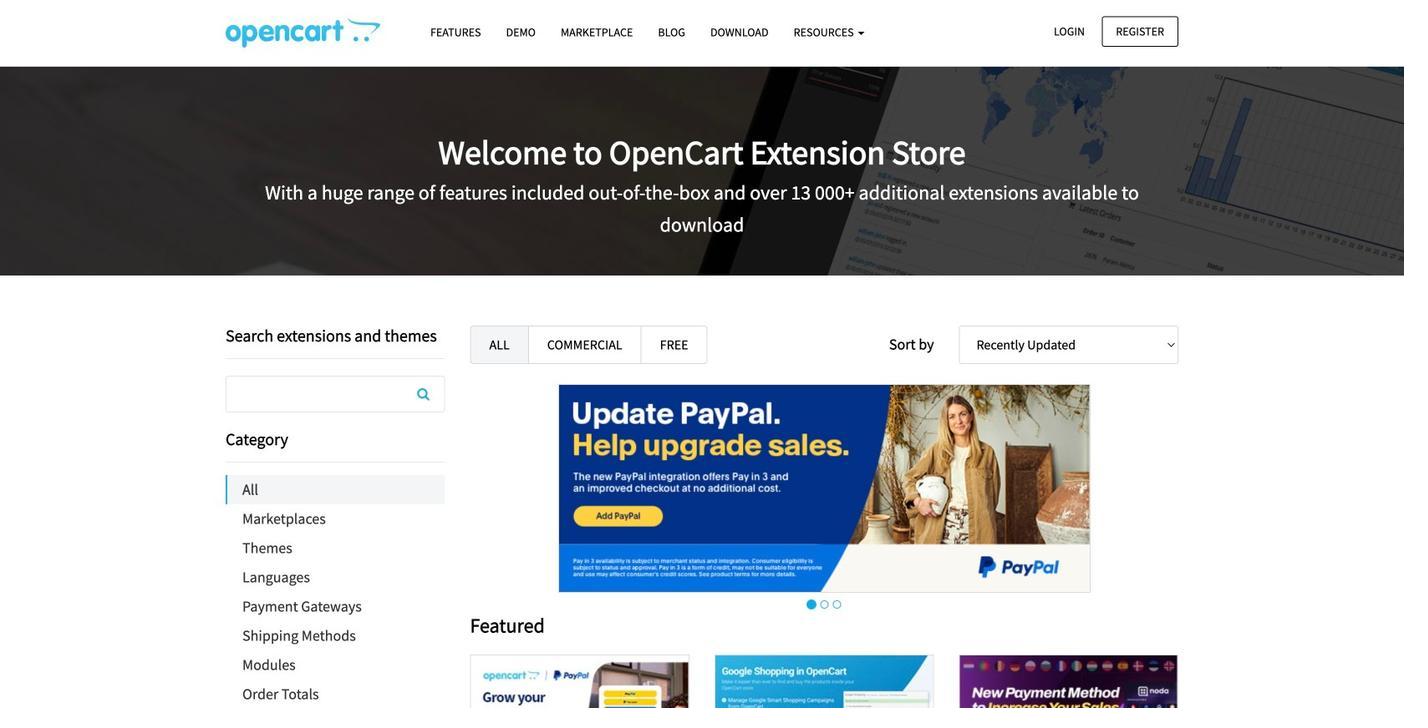 Task type: locate. For each thing, give the bounding box(es) containing it.
None text field
[[227, 377, 444, 412]]

noda image
[[960, 656, 1178, 709]]

paypal payment gateway image
[[558, 385, 1091, 594]]

search image
[[417, 388, 430, 401]]



Task type: vqa. For each thing, say whether or not it's contained in the screenshot.
certified
no



Task type: describe. For each thing, give the bounding box(es) containing it.
google shopping for opencart image
[[716, 656, 933, 709]]

paypal checkout integration image
[[471, 656, 689, 709]]

opencart extensions image
[[226, 18, 380, 48]]



